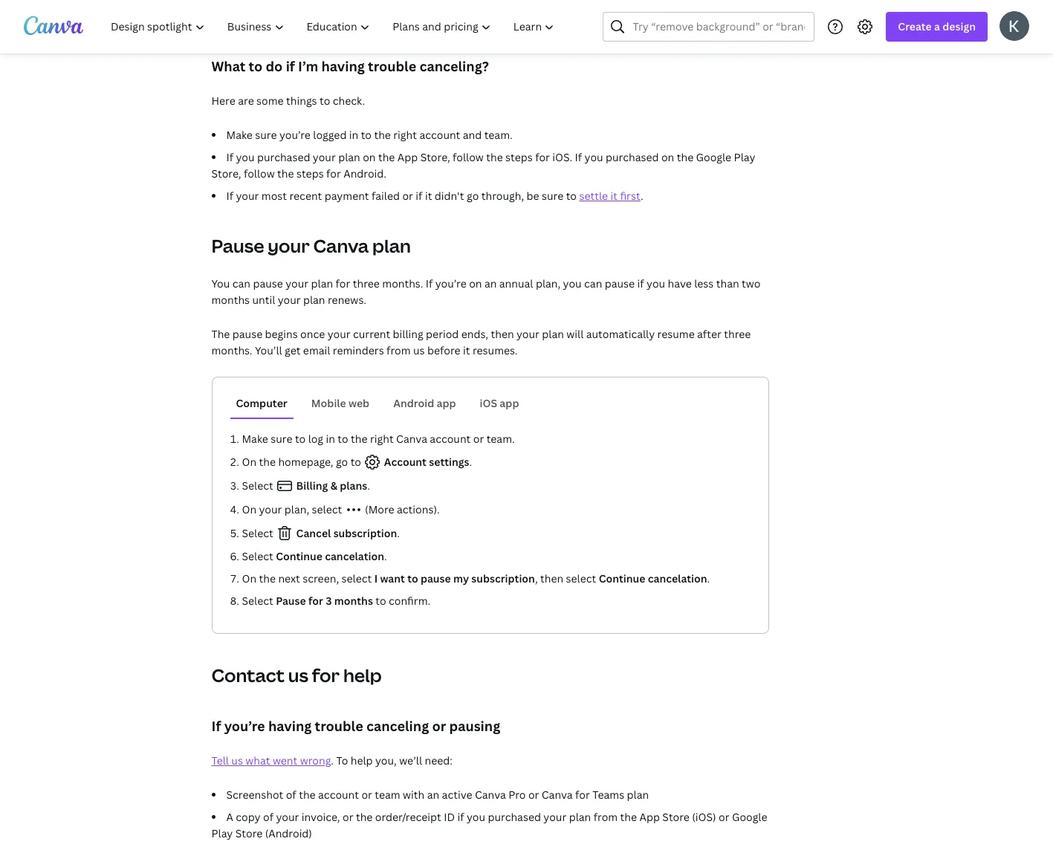 Task type: locate. For each thing, give the bounding box(es) containing it.
3 on from the top
[[242, 572, 257, 586]]

reminders
[[333, 344, 384, 358]]

on down on the homepage, go to
[[242, 503, 257, 517]]

app for ios app
[[500, 396, 519, 411]]

follow down and
[[453, 150, 484, 164]]

make for make sure you're logged in to the right account and team.
[[226, 128, 253, 142]]

0 horizontal spatial then
[[491, 327, 514, 341]]

from
[[387, 344, 411, 358], [594, 811, 618, 825]]

1 horizontal spatial in
[[349, 128, 359, 142]]

0 vertical spatial in
[[349, 128, 359, 142]]

have
[[668, 277, 692, 291]]

if up "tell"
[[212, 718, 221, 736]]

copy
[[236, 811, 261, 825]]

0 vertical spatial plan,
[[536, 277, 561, 291]]

you inside a copy of your invoice, or the order/receipt id if you purchased your plan from the app store (ios) or google play store (android)
[[467, 811, 486, 825]]

you
[[212, 277, 230, 291]]

1 vertical spatial us
[[288, 663, 309, 688]]

0 horizontal spatial months
[[212, 293, 250, 307]]

months. up billing
[[383, 277, 423, 291]]

canva right pro
[[542, 788, 573, 803]]

from inside a copy of your invoice, or the order/receipt id if you purchased your plan from the app store (ios) or google play store (android)
[[594, 811, 618, 825]]

1 vertical spatial right
[[370, 432, 394, 446]]

we'll
[[400, 754, 423, 768]]

next
[[278, 572, 300, 586]]

team
[[375, 788, 401, 803]]

make
[[226, 128, 253, 142], [242, 432, 268, 446]]

1 vertical spatial on
[[242, 503, 257, 517]]

us down billing
[[414, 344, 425, 358]]

store, down here
[[212, 167, 241, 181]]

can up automatically
[[585, 277, 603, 291]]

on
[[363, 150, 376, 164], [662, 150, 675, 164], [469, 277, 482, 291]]

team. down ios app 'button'
[[487, 432, 515, 446]]

purchased
[[257, 150, 310, 164], [606, 150, 659, 164], [488, 811, 541, 825]]

help
[[344, 663, 382, 688], [351, 754, 373, 768]]

pause up until
[[253, 277, 283, 291]]

in right log
[[326, 432, 335, 446]]

what
[[246, 754, 270, 768]]

1 vertical spatial of
[[263, 811, 274, 825]]

3
[[326, 594, 332, 608]]

you up the will
[[563, 277, 582, 291]]

if left most
[[226, 189, 234, 203]]

0 vertical spatial steps
[[506, 150, 533, 164]]

0 vertical spatial having
[[322, 57, 365, 75]]

help right to
[[351, 754, 373, 768]]

invoice,
[[302, 811, 340, 825]]

0 horizontal spatial plan,
[[285, 503, 309, 517]]

1 vertical spatial trouble
[[315, 718, 363, 736]]

0 horizontal spatial continue
[[276, 550, 323, 564]]

top level navigation element
[[101, 12, 568, 42]]

make down are
[[226, 128, 253, 142]]

to
[[337, 754, 348, 768]]

1 vertical spatial months.
[[212, 344, 253, 358]]

plan, right annual
[[536, 277, 561, 291]]

0 horizontal spatial from
[[387, 344, 411, 358]]

three inside the pause begins once your current billing period ends, then your plan will automatically resume after three months. you'll get email reminders from us before it resumes.
[[725, 327, 751, 341]]

homepage,
[[278, 455, 334, 469]]

months.
[[383, 277, 423, 291], [212, 344, 253, 358]]

on the homepage, go to
[[242, 455, 364, 469]]

for left ios.
[[536, 150, 550, 164]]

it left the first
[[611, 189, 618, 203]]

you left have
[[647, 277, 666, 291]]

help up if you're having trouble canceling or pausing
[[344, 663, 382, 688]]

right up failed
[[394, 128, 417, 142]]

billing
[[393, 327, 424, 341]]

annual
[[500, 277, 534, 291]]

0 horizontal spatial you're
[[224, 718, 265, 736]]

go up & in the left bottom of the page
[[336, 455, 348, 469]]

steps up be
[[506, 150, 533, 164]]

app left (ios)
[[640, 811, 660, 825]]

screenshot
[[226, 788, 284, 803]]

tell us what went wrong . to help you, we'll need:
[[212, 754, 453, 768]]

if down here
[[226, 150, 234, 164]]

having
[[322, 57, 365, 75], [268, 718, 312, 736]]

an left annual
[[485, 277, 497, 291]]

than
[[717, 277, 740, 291]]

of
[[286, 788, 297, 803], [263, 811, 274, 825]]

app inside a copy of your invoice, or the order/receipt id if you purchased your plan from the app store (ios) or google play store (android)
[[640, 811, 660, 825]]

0 horizontal spatial can
[[233, 277, 251, 291]]

1 horizontal spatial continue
[[599, 572, 646, 586]]

account up settings
[[430, 432, 471, 446]]

sure for make sure to log in to the right canva account or team.
[[271, 432, 293, 446]]

to
[[249, 57, 263, 75], [320, 94, 330, 108], [361, 128, 372, 142], [566, 189, 577, 203], [295, 432, 306, 446], [338, 432, 349, 446], [351, 455, 361, 469], [408, 572, 418, 586], [376, 594, 386, 608]]

if up period
[[426, 277, 433, 291]]

0 vertical spatial months.
[[383, 277, 423, 291]]

0 horizontal spatial an
[[427, 788, 440, 803]]

in right logged
[[349, 128, 359, 142]]

to right want
[[408, 572, 418, 586]]

it inside the pause begins once your current billing period ends, then your plan will automatically resume after three months. you'll get email reminders from us before it resumes.
[[463, 344, 470, 358]]

1 horizontal spatial app
[[640, 811, 660, 825]]

pause
[[253, 277, 283, 291], [605, 277, 635, 291], [233, 327, 263, 341], [421, 572, 451, 586]]

go
[[467, 189, 479, 203], [336, 455, 348, 469]]

right for canva
[[370, 432, 394, 446]]

having right i'm
[[322, 57, 365, 75]]

1 vertical spatial store
[[236, 827, 263, 841]]

app inside the android app button
[[437, 396, 456, 411]]

0 horizontal spatial us
[[232, 754, 243, 768]]

of down went
[[286, 788, 297, 803]]

and
[[463, 128, 482, 142]]

1 horizontal spatial from
[[594, 811, 618, 825]]

1 vertical spatial you're
[[436, 277, 467, 291]]

0 vertical spatial sure
[[255, 128, 277, 142]]

from down teams
[[594, 811, 618, 825]]

the
[[212, 327, 230, 341]]

1 vertical spatial from
[[594, 811, 618, 825]]

pausing
[[450, 718, 501, 736]]

follow up most
[[244, 167, 275, 181]]

canva left pro
[[475, 788, 506, 803]]

1 on from the top
[[242, 455, 257, 469]]

plan inside if you purchased your plan on the app store, follow the steps for ios. if you purchased on the google play store, follow the steps for android.
[[339, 150, 361, 164]]

app inside ios app 'button'
[[500, 396, 519, 411]]

sure for make sure you're logged in to the right account and team.
[[255, 128, 277, 142]]

1 horizontal spatial go
[[467, 189, 479, 203]]

0 vertical spatial subscription
[[334, 527, 397, 541]]

automatically
[[587, 327, 655, 341]]

if inside you can pause your plan for three months. if you're on an annual plan, you can pause if you have less than two months until your plan renews.
[[426, 277, 433, 291]]

1 horizontal spatial steps
[[506, 150, 533, 164]]

plan, down billing
[[285, 503, 309, 517]]

you're up period
[[436, 277, 467, 291]]

play inside a copy of your invoice, or the order/receipt id if you purchased your plan from the app store (ios) or google play store (android)
[[212, 827, 233, 841]]

right
[[394, 128, 417, 142], [370, 432, 394, 446]]

went
[[273, 754, 298, 768]]

on inside you can pause your plan for three months. if you're on an annual plan, you can pause if you have less than two months until your plan renews.
[[469, 277, 482, 291]]

active
[[442, 788, 473, 803]]

resumes.
[[473, 344, 518, 358]]

three up "renews."
[[353, 277, 380, 291]]

months right 3
[[335, 594, 373, 608]]

pause up you
[[212, 234, 264, 258]]

or up need:
[[432, 718, 447, 736]]

android
[[394, 396, 435, 411]]

to right logged
[[361, 128, 372, 142]]

1 horizontal spatial an
[[485, 277, 497, 291]]

1 select from the top
[[242, 479, 276, 493]]

1 horizontal spatial you're
[[280, 128, 311, 142]]

pause
[[212, 234, 264, 258], [276, 594, 306, 608]]

0 horizontal spatial follow
[[244, 167, 275, 181]]

0 vertical spatial three
[[353, 277, 380, 291]]

you down are
[[236, 150, 255, 164]]

1 vertical spatial play
[[212, 827, 233, 841]]

a
[[226, 811, 233, 825]]

2 horizontal spatial us
[[414, 344, 425, 358]]

2 horizontal spatial you're
[[436, 277, 467, 291]]

app
[[398, 150, 418, 164], [640, 811, 660, 825]]

from down billing
[[387, 344, 411, 358]]

select right ,
[[566, 572, 597, 586]]

1 vertical spatial help
[[351, 754, 373, 768]]

2 on from the top
[[242, 503, 257, 517]]

it down ends,
[[463, 344, 470, 358]]

subscription down (more
[[334, 527, 397, 541]]

be
[[527, 189, 540, 203]]

billing
[[296, 479, 328, 493]]

1 horizontal spatial subscription
[[472, 572, 535, 586]]

1 horizontal spatial months
[[335, 594, 373, 608]]

1 vertical spatial plan,
[[285, 503, 309, 517]]

or
[[403, 189, 413, 203], [474, 432, 484, 446], [432, 718, 447, 736], [362, 788, 373, 803], [529, 788, 540, 803], [343, 811, 354, 825], [719, 811, 730, 825]]

purchased up the first
[[606, 150, 659, 164]]

1 vertical spatial an
[[427, 788, 440, 803]]

1 horizontal spatial pause
[[276, 594, 306, 608]]

1 vertical spatial google
[[733, 811, 768, 825]]

plan
[[339, 150, 361, 164], [373, 234, 411, 258], [311, 277, 333, 291], [303, 293, 325, 307], [542, 327, 564, 341], [627, 788, 649, 803], [569, 811, 591, 825]]

1 vertical spatial pause
[[276, 594, 306, 608]]

0 vertical spatial an
[[485, 277, 497, 291]]

android app button
[[388, 390, 462, 418]]

you
[[236, 150, 255, 164], [585, 150, 604, 164], [563, 277, 582, 291], [647, 277, 666, 291], [467, 811, 486, 825]]

you're down things
[[280, 128, 311, 142]]

on for on the homepage, go to
[[242, 455, 257, 469]]

1 horizontal spatial of
[[286, 788, 297, 803]]

or left the team
[[362, 788, 373, 803]]

or right pro
[[529, 788, 540, 803]]

0 horizontal spatial cancelation
[[325, 550, 385, 564]]

1 horizontal spatial having
[[322, 57, 365, 75]]

account up the invoice,
[[318, 788, 359, 803]]

on left next
[[242, 572, 257, 586]]

plan inside the pause begins once your current billing period ends, then your plan will automatically resume after three months. you'll get email reminders from us before it resumes.
[[542, 327, 564, 341]]

store left (ios)
[[663, 811, 690, 825]]

select
[[242, 479, 276, 493], [242, 527, 276, 541], [242, 550, 274, 564], [242, 594, 274, 608]]

2 vertical spatial on
[[242, 572, 257, 586]]

0 horizontal spatial play
[[212, 827, 233, 841]]

months. down the
[[212, 344, 253, 358]]

app down the make sure you're logged in to the right account and team.
[[398, 150, 418, 164]]

1 horizontal spatial trouble
[[368, 57, 417, 75]]

subscription right my
[[472, 572, 535, 586]]

make for make sure to log in to the right canva account or team.
[[242, 432, 268, 446]]

store
[[663, 811, 690, 825], [236, 827, 263, 841]]

ios app button
[[474, 390, 525, 418]]

steps up recent
[[297, 167, 324, 181]]

select
[[312, 503, 342, 517], [342, 572, 372, 586], [566, 572, 597, 586]]

app inside if you purchased your plan on the app store, follow the steps for ios. if you purchased on the google play store, follow the steps for android.
[[398, 150, 418, 164]]

can right you
[[233, 277, 251, 291]]

purchased down pro
[[488, 811, 541, 825]]

sure down some
[[255, 128, 277, 142]]

us for went
[[232, 754, 243, 768]]

2 select from the top
[[242, 527, 276, 541]]

us right the contact
[[288, 663, 309, 688]]

0 horizontal spatial in
[[326, 432, 335, 446]]

if right id
[[458, 811, 465, 825]]

for up "renews."
[[336, 277, 351, 291]]

0 vertical spatial from
[[387, 344, 411, 358]]

0 vertical spatial help
[[344, 663, 382, 688]]

then up resumes.
[[491, 327, 514, 341]]

if inside you can pause your plan for three months. if you're on an annual plan, you can pause if you have less than two months until your plan renews.
[[638, 277, 645, 291]]

0 vertical spatial us
[[414, 344, 425, 358]]

two
[[742, 277, 761, 291]]

0 horizontal spatial app
[[398, 150, 418, 164]]

1 vertical spatial three
[[725, 327, 751, 341]]

0 vertical spatial of
[[286, 788, 297, 803]]

to right log
[[338, 432, 349, 446]]

1 horizontal spatial store,
[[421, 150, 450, 164]]

1 vertical spatial app
[[640, 811, 660, 825]]

1 horizontal spatial purchased
[[488, 811, 541, 825]]

1 horizontal spatial can
[[585, 277, 603, 291]]

google inside a copy of your invoice, or the order/receipt id if you purchased your plan from the app store (ios) or google play store (android)
[[733, 811, 768, 825]]

on your plan, select
[[242, 503, 345, 517]]

0 vertical spatial on
[[242, 455, 257, 469]]

plan, inside you can pause your plan for three months. if you're on an annual plan, you can pause if you have less than two months until your plan renews.
[[536, 277, 561, 291]]

trouble left canceling?
[[368, 57, 417, 75]]

team.
[[485, 128, 513, 142], [487, 432, 515, 446]]

0 horizontal spatial go
[[336, 455, 348, 469]]

3 select from the top
[[242, 550, 274, 564]]

plan inside a copy of your invoice, or the order/receipt id if you purchased your plan from the app store (ios) or google play store (android)
[[569, 811, 591, 825]]

or right (ios)
[[719, 811, 730, 825]]

three inside you can pause your plan for three months. if you're on an annual plan, you can pause if you have less than two months until your plan renews.
[[353, 277, 380, 291]]

on left homepage,
[[242, 455, 257, 469]]

1 horizontal spatial follow
[[453, 150, 484, 164]]

2 vertical spatial us
[[232, 754, 243, 768]]

app right ios
[[500, 396, 519, 411]]

1 vertical spatial in
[[326, 432, 335, 446]]

1 horizontal spatial us
[[288, 663, 309, 688]]

0 vertical spatial play
[[734, 150, 756, 164]]

play
[[734, 150, 756, 164], [212, 827, 233, 841]]

on the next screen, select i want to pause my subscription , then select continue cancelation .
[[242, 572, 710, 586]]

check.
[[333, 94, 365, 108]]

1 horizontal spatial app
[[500, 396, 519, 411]]

pause left my
[[421, 572, 451, 586]]

to left do
[[249, 57, 263, 75]]

2 can from the left
[[585, 277, 603, 291]]

google inside if you purchased your plan on the app store, follow the steps for ios. if you purchased on the google play store, follow the steps for android.
[[697, 150, 732, 164]]

Try "remove background" or "brand kit" search field
[[633, 13, 806, 41]]

1 vertical spatial follow
[[244, 167, 275, 181]]

1 vertical spatial go
[[336, 455, 348, 469]]

0 vertical spatial account
[[420, 128, 461, 142]]

what
[[212, 57, 246, 75]]

select left "i"
[[342, 572, 372, 586]]

store, up if your most recent payment failed or if it didn't go through, be sure to settle it first .
[[421, 150, 450, 164]]

period
[[426, 327, 459, 341]]

you're up what
[[224, 718, 265, 736]]

2 app from the left
[[500, 396, 519, 411]]

trouble up to
[[315, 718, 363, 736]]

logged
[[313, 128, 347, 142]]

0 vertical spatial store,
[[421, 150, 450, 164]]

store,
[[421, 150, 450, 164], [212, 167, 241, 181]]

1 app from the left
[[437, 396, 456, 411]]

purchased up most
[[257, 150, 310, 164]]

1 vertical spatial continue
[[599, 572, 646, 586]]

1 vertical spatial make
[[242, 432, 268, 446]]

it left didn't
[[425, 189, 432, 203]]

pause up you'll
[[233, 327, 263, 341]]

steps
[[506, 150, 533, 164], [297, 167, 324, 181]]

(more
[[365, 503, 395, 517]]

0 vertical spatial then
[[491, 327, 514, 341]]

pause inside the pause begins once your current billing period ends, then your plan will automatically resume after three months. you'll get email reminders from us before it resumes.
[[233, 327, 263, 341]]

for inside you can pause your plan for three months. if you're on an annual plan, you can pause if you have less than two months until your plan renews.
[[336, 277, 351, 291]]

0 horizontal spatial months.
[[212, 344, 253, 358]]

1 horizontal spatial store
[[663, 811, 690, 825]]

1 horizontal spatial on
[[469, 277, 482, 291]]

us for help
[[288, 663, 309, 688]]

sure right be
[[542, 189, 564, 203]]

three right the "after"
[[725, 327, 751, 341]]

then right ,
[[541, 572, 564, 586]]

months down you
[[212, 293, 250, 307]]

contact
[[212, 663, 285, 688]]

mobile web button
[[306, 390, 376, 418]]

tell
[[212, 754, 229, 768]]

of right copy
[[263, 811, 274, 825]]

on
[[242, 455, 257, 469], [242, 503, 257, 517], [242, 572, 257, 586]]

screenshot of the account or team with an active canva pro or canva for teams plan
[[226, 788, 649, 803]]

your
[[313, 150, 336, 164], [236, 189, 259, 203], [268, 234, 310, 258], [286, 277, 309, 291], [278, 293, 301, 307], [328, 327, 351, 341], [517, 327, 540, 341], [259, 503, 282, 517], [276, 811, 299, 825], [544, 811, 567, 825]]

computer button
[[230, 390, 294, 418]]

1 horizontal spatial plan,
[[536, 277, 561, 291]]

0 vertical spatial right
[[394, 128, 417, 142]]

0 vertical spatial months
[[212, 293, 250, 307]]

with
[[403, 788, 425, 803]]

plan,
[[536, 277, 561, 291], [285, 503, 309, 517]]

if left have
[[638, 277, 645, 291]]



Task type: describe. For each thing, give the bounding box(es) containing it.
canva down the payment
[[314, 234, 369, 258]]

to down "i"
[[376, 594, 386, 608]]

resume
[[658, 327, 695, 341]]

(ios)
[[693, 811, 717, 825]]

1 vertical spatial team.
[[487, 432, 515, 446]]

order/receipt
[[375, 811, 442, 825]]

contact us for help
[[212, 663, 382, 688]]

canceling?
[[420, 57, 489, 75]]

on for on your plan, select
[[242, 503, 257, 517]]

0 vertical spatial team.
[[485, 128, 513, 142]]

ios
[[480, 396, 498, 411]]

1 vertical spatial subscription
[[472, 572, 535, 586]]

right for account
[[394, 128, 417, 142]]

mobile
[[311, 396, 346, 411]]

canva up account
[[396, 432, 428, 446]]

1 vertical spatial steps
[[297, 167, 324, 181]]

to up plans in the left bottom of the page
[[351, 455, 361, 469]]

select continue cancelation .
[[242, 550, 387, 564]]

ends,
[[462, 327, 489, 341]]

if you're having trouble canceling or pausing
[[212, 718, 501, 736]]

id
[[444, 811, 455, 825]]

failed
[[372, 189, 400, 203]]

after
[[698, 327, 722, 341]]

kendall parks image
[[1000, 11, 1030, 41]]

2 horizontal spatial it
[[611, 189, 618, 203]]

ios app
[[480, 396, 519, 411]]

play inside if you purchased your plan on the app store, follow the steps for ios. if you purchased on the google play store, follow the steps for android.
[[734, 150, 756, 164]]

here are some things to check.
[[212, 94, 365, 108]]

settings
[[429, 455, 470, 469]]

0 vertical spatial you're
[[280, 128, 311, 142]]

1 vertical spatial having
[[268, 718, 312, 736]]

0 vertical spatial continue
[[276, 550, 323, 564]]

2 vertical spatial account
[[318, 788, 359, 803]]

email
[[303, 344, 331, 358]]

1 horizontal spatial then
[[541, 572, 564, 586]]

pause up automatically
[[605, 277, 635, 291]]

get
[[285, 344, 301, 358]]

renews.
[[328, 293, 367, 307]]

from inside the pause begins once your current billing period ends, then your plan will automatically resume after three months. you'll get email reminders from us before it resumes.
[[387, 344, 411, 358]]

settle
[[580, 189, 608, 203]]

select down billing & plans
[[312, 503, 342, 517]]

until
[[252, 293, 275, 307]]

create a design button
[[887, 12, 988, 42]]

or down ios
[[474, 432, 484, 446]]

cancel
[[296, 527, 331, 541]]

things
[[286, 94, 317, 108]]

of inside a copy of your invoice, or the order/receipt id if you purchased your plan from the app store (ios) or google play store (android)
[[263, 811, 274, 825]]

account settings
[[382, 455, 470, 469]]

wrong
[[300, 754, 331, 768]]

a copy of your invoice, or the order/receipt id if you purchased your plan from the app store (ios) or google play store (android)
[[212, 811, 768, 841]]

an inside you can pause your plan for three months. if you're on an annual plan, you can pause if you have less than two months until your plan renews.
[[485, 277, 497, 291]]

screen,
[[303, 572, 339, 586]]

if right do
[[286, 57, 295, 75]]

2 horizontal spatial on
[[662, 150, 675, 164]]

if you purchased your plan on the app store, follow the steps for ios. if you purchased on the google play store, follow the steps for android.
[[212, 150, 756, 181]]

create a design
[[899, 19, 977, 33]]

your inside if you purchased your plan on the app store, follow the steps for ios. if you purchased on the google play store, follow the steps for android.
[[313, 150, 336, 164]]

for left teams
[[576, 788, 590, 803]]

most
[[262, 189, 287, 203]]

or right failed
[[403, 189, 413, 203]]

are
[[238, 94, 254, 108]]

1 vertical spatial account
[[430, 432, 471, 446]]

in for logged
[[349, 128, 359, 142]]

once
[[301, 327, 325, 341]]

0 horizontal spatial pause
[[212, 234, 264, 258]]

1 vertical spatial cancelation
[[648, 572, 708, 586]]

the pause begins once your current billing period ends, then your plan will automatically resume after three months. you'll get email reminders from us before it resumes.
[[212, 327, 751, 358]]

months. inside the pause begins once your current billing period ends, then your plan will automatically resume after three months. you'll get email reminders from us before it resumes.
[[212, 344, 253, 358]]

0 horizontal spatial on
[[363, 150, 376, 164]]

you'll
[[255, 344, 282, 358]]

need:
[[425, 754, 453, 768]]

you're inside you can pause your plan for three months. if you're on an annual plan, you can pause if you have less than two months until your plan renews.
[[436, 277, 467, 291]]

if inside a copy of your invoice, or the order/receipt id if you purchased your plan from the app store (ios) or google play store (android)
[[458, 811, 465, 825]]

select pause for 3 months to confirm.
[[242, 594, 431, 608]]

recent
[[290, 189, 322, 203]]

2 horizontal spatial purchased
[[606, 150, 659, 164]]

months. inside you can pause your plan for three months. if you're on an annual plan, you can pause if you have less than two months until your plan renews.
[[383, 277, 423, 291]]

if left didn't
[[416, 189, 423, 203]]

mobile web
[[311, 396, 370, 411]]

if for if you're having trouble canceling or pausing
[[212, 718, 221, 736]]

months inside you can pause your plan for three months. if you're on an annual plan, you can pause if you have less than two months until your plan renews.
[[212, 293, 250, 307]]

0 vertical spatial trouble
[[368, 57, 417, 75]]

in for log
[[326, 432, 335, 446]]

to right things
[[320, 94, 330, 108]]

web
[[349, 396, 370, 411]]

make sure to log in to the right canva account or team.
[[242, 432, 515, 446]]

make sure you're logged in to the right account and team.
[[226, 128, 513, 142]]

current
[[353, 327, 391, 341]]

for up the payment
[[327, 167, 341, 181]]

for left 3
[[309, 594, 323, 608]]

payment
[[325, 189, 369, 203]]

log
[[308, 432, 324, 446]]

account
[[384, 455, 427, 469]]

teams
[[593, 788, 625, 803]]

begins
[[265, 327, 298, 341]]

0 vertical spatial cancelation
[[325, 550, 385, 564]]

android.
[[344, 167, 387, 181]]

you can pause your plan for three months. if you're on an annual plan, you can pause if you have less than two months until your plan renews.
[[212, 277, 761, 307]]

will
[[567, 327, 584, 341]]

purchased inside a copy of your invoice, or the order/receipt id if you purchased your plan from the app store (ios) or google play store (android)
[[488, 811, 541, 825]]

if your most recent payment failed or if it didn't go through, be sure to settle it first .
[[226, 189, 644, 203]]

pause your canva plan
[[212, 234, 411, 258]]

here
[[212, 94, 236, 108]]

tell us what went wrong button
[[212, 754, 331, 768]]

you right ios.
[[585, 150, 604, 164]]

or right the invoice,
[[343, 811, 354, 825]]

i'm
[[298, 57, 318, 75]]

billing & plans
[[294, 479, 368, 493]]

canceling
[[367, 718, 429, 736]]

,
[[535, 572, 538, 586]]

create
[[899, 19, 932, 33]]

1 vertical spatial store,
[[212, 167, 241, 181]]

1 can from the left
[[233, 277, 251, 291]]

0 horizontal spatial purchased
[[257, 150, 310, 164]]

0 horizontal spatial trouble
[[315, 718, 363, 736]]

ios.
[[553, 150, 573, 164]]

(android)
[[265, 827, 312, 841]]

&
[[331, 479, 338, 493]]

actions).
[[397, 503, 440, 517]]

do
[[266, 57, 283, 75]]

1 vertical spatial sure
[[542, 189, 564, 203]]

2 vertical spatial you're
[[224, 718, 265, 736]]

app for android app
[[437, 396, 456, 411]]

0 horizontal spatial it
[[425, 189, 432, 203]]

if for if you purchased your plan on the app store, follow the steps for ios. if you purchased on the google play store, follow the steps for android.
[[226, 150, 234, 164]]

then inside the pause begins once your current billing period ends, then your plan will automatically resume after three months. you'll get email reminders from us before it resumes.
[[491, 327, 514, 341]]

settle it first link
[[580, 189, 641, 203]]

4 select from the top
[[242, 594, 274, 608]]

what to do if i'm having trouble canceling?
[[212, 57, 489, 75]]

for up if you're having trouble canceling or pausing
[[312, 663, 340, 688]]

some
[[257, 94, 284, 108]]

to left settle
[[566, 189, 577, 203]]

i
[[375, 572, 378, 586]]

computer
[[236, 396, 288, 411]]

if for if your most recent payment failed or if it didn't go through, be sure to settle it first .
[[226, 189, 234, 203]]

0 vertical spatial go
[[467, 189, 479, 203]]

0 vertical spatial follow
[[453, 150, 484, 164]]

(more actions).
[[363, 503, 440, 517]]

us inside the pause begins once your current billing period ends, then your plan will automatically resume after three months. you'll get email reminders from us before it resumes.
[[414, 344, 425, 358]]

to left log
[[295, 432, 306, 446]]

design
[[943, 19, 977, 33]]

less
[[695, 277, 714, 291]]

you,
[[376, 754, 397, 768]]

if right ios.
[[575, 150, 582, 164]]



Task type: vqa. For each thing, say whether or not it's contained in the screenshot.
faster to the right
no



